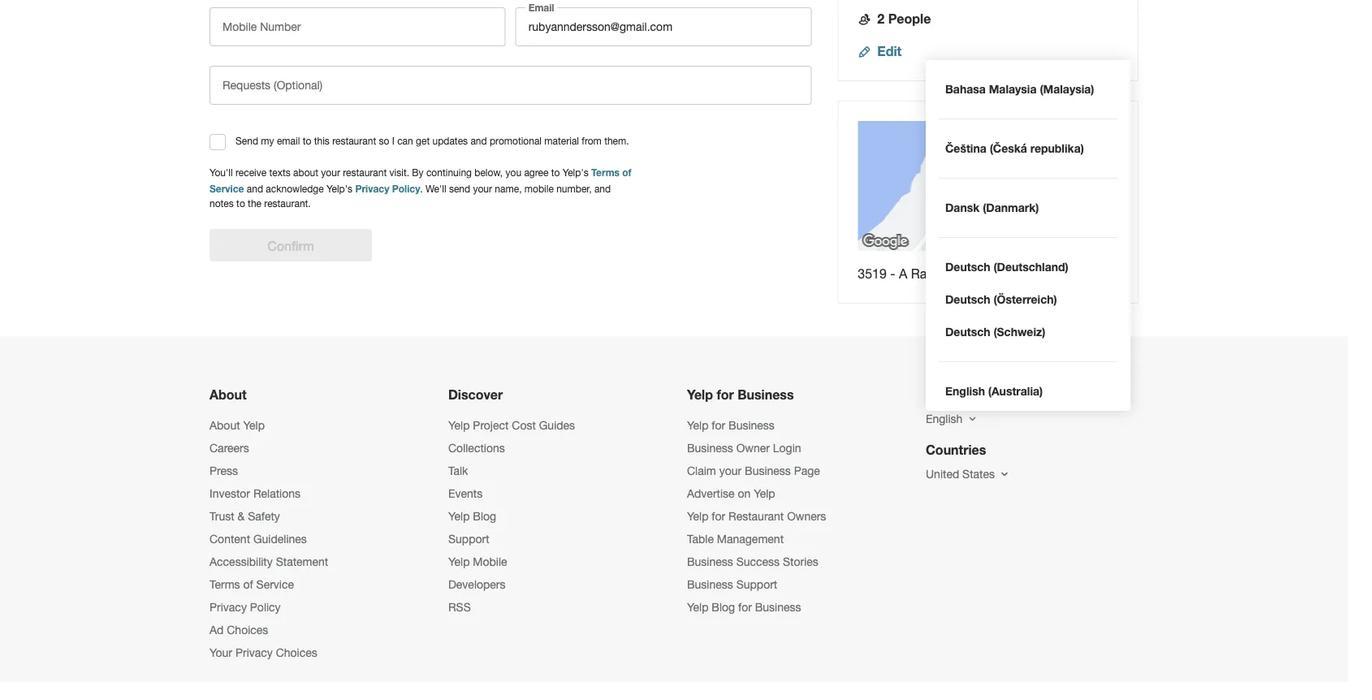 Task type: vqa. For each thing, say whether or not it's contained in the screenshot.
Claim
yes



Task type: describe. For each thing, give the bounding box(es) containing it.
send
[[449, 183, 471, 195]]

english (australia) button
[[939, 375, 1118, 408]]

2 people
[[878, 11, 932, 26]]

deutsch (schweiz) button
[[939, 316, 1118, 349]]

for down "business support"
[[739, 601, 752, 614]]

below,
[[475, 167, 503, 178]]

login
[[773, 442, 802, 455]]

terms inside terms of service
[[592, 167, 620, 178]]

and inside . we'll send your name, mobile number, and notes to the restaurant.
[[595, 183, 611, 195]]

yelp blog for business link
[[687, 601, 802, 614]]

united states button
[[926, 468, 1012, 481]]

deutsch for deutsch (deutschland)
[[946, 260, 991, 274]]

business down the owner
[[745, 464, 791, 478]]

. we'll send your name, mobile number, and notes to the restaurant.
[[210, 183, 611, 209]]

for up yelp for business link
[[717, 387, 734, 403]]

for down 'advertise'
[[712, 510, 726, 523]]

requests (optional)
[[223, 78, 323, 92]]

send
[[236, 135, 258, 146]]

blog for yelp blog for business
[[712, 601, 736, 614]]

yelp for business link
[[687, 419, 775, 432]]

press
[[210, 464, 238, 478]]

united
[[926, 468, 960, 481]]

discover
[[449, 387, 503, 403]]

claim
[[687, 464, 717, 478]]

deutsch (österreich)
[[946, 293, 1058, 306]]

1 horizontal spatial policy
[[392, 183, 420, 195]]

yelp for yelp blog for business link
[[687, 601, 709, 614]]

can
[[398, 135, 413, 146]]

(danmark)
[[983, 201, 1040, 215]]

restaurant for this
[[332, 135, 376, 146]]

yelp right on
[[754, 487, 776, 501]]

languages
[[926, 387, 995, 403]]

send my email to this restaurant so i can get updates and promotional material from them.
[[236, 135, 629, 146]]

receive
[[236, 167, 267, 178]]

i
[[392, 135, 395, 146]]

promotional
[[490, 135, 542, 146]]

1 horizontal spatial to
[[303, 135, 312, 146]]

-
[[891, 266, 896, 281]]

yelp for yelp blog link in the bottom of the page
[[449, 510, 470, 523]]

you'll
[[210, 167, 233, 178]]

2 terms of service from the top
[[210, 578, 294, 592]]

yelp for yelp for restaurant owners link
[[687, 510, 709, 523]]

ad choices link
[[210, 624, 268, 637]]

bahasa malaysia (malaysia) button
[[939, 73, 1118, 106]]

1 horizontal spatial privacy policy link
[[355, 182, 420, 195]]

by
[[412, 167, 424, 178]]

success
[[737, 555, 780, 569]]

your privacy choices
[[210, 646, 318, 660]]

this
[[314, 135, 330, 146]]

trust & safety link
[[210, 510, 280, 523]]

16 chevron down v2 image for united states
[[999, 468, 1012, 481]]

accessibility
[[210, 555, 273, 569]]

0 horizontal spatial support
[[449, 533, 490, 546]]

0 vertical spatial privacy
[[355, 183, 390, 195]]

your inside . we'll send your name, mobile number, and notes to the restaurant.
[[473, 183, 492, 195]]

about yelp
[[210, 419, 265, 432]]

blog for yelp blog
[[473, 510, 497, 523]]

requests
[[223, 78, 271, 92]]

your privacy choices link
[[210, 646, 318, 660]]

deutsch (schweiz)
[[946, 325, 1046, 339]]

620
[[973, 266, 994, 281]]

number,
[[557, 183, 592, 195]]

(malaysia)
[[1040, 82, 1095, 96]]

yelp for yelp project cost guides link
[[449, 419, 470, 432]]

yelp up yelp for business link
[[687, 387, 713, 403]]

get
[[416, 135, 430, 146]]

2 vertical spatial privacy
[[236, 646, 273, 660]]

you
[[506, 167, 522, 178]]

čeština
[[946, 142, 987, 155]]

16 groups v2 image
[[858, 13, 871, 26]]

map image
[[858, 121, 1112, 251]]

press link
[[210, 464, 238, 478]]

1 yelp for business from the top
[[687, 387, 794, 403]]

restaurant
[[729, 510, 784, 523]]

visit.
[[390, 167, 410, 178]]

material
[[545, 135, 579, 146]]

service inside terms of service
[[210, 183, 244, 195]]

advertise on yelp link
[[687, 487, 776, 501]]

events
[[449, 487, 483, 501]]

countries
[[926, 442, 987, 458]]

english for english (australia)
[[946, 385, 986, 398]]

0 horizontal spatial choices
[[227, 624, 268, 637]]

16 pencil v2 image
[[858, 45, 871, 58]]

business support link
[[687, 578, 778, 592]]

ad choices
[[210, 624, 268, 637]]

tx
[[1055, 266, 1070, 281]]

relations
[[253, 487, 301, 501]]

(schweiz)
[[994, 325, 1046, 339]]

1 vertical spatial privacy policy link
[[210, 601, 281, 614]]

people
[[889, 11, 932, 26]]

1 terms of service from the top
[[210, 167, 632, 195]]

n
[[998, 266, 1007, 281]]

business up yelp for business link
[[738, 387, 794, 403]]

content
[[210, 533, 250, 546]]

statement
[[276, 555, 329, 569]]

1 vertical spatial terms
[[210, 578, 240, 592]]

deutsch for deutsch (österreich)
[[946, 293, 991, 306]]

united states
[[926, 468, 996, 481]]

privacy policy
[[210, 601, 281, 614]]

&
[[238, 510, 245, 523]]

continuing
[[427, 167, 472, 178]]

business success stories
[[687, 555, 819, 569]]



Task type: locate. For each thing, give the bounding box(es) containing it.
notes
[[210, 197, 234, 209]]

deutsch
[[946, 260, 991, 274], [946, 293, 991, 306], [946, 325, 991, 339]]

1 horizontal spatial choices
[[276, 646, 318, 660]]

3519
[[858, 266, 887, 281]]

1 vertical spatial to
[[552, 167, 560, 178]]

2 vertical spatial to
[[237, 197, 245, 209]]

support down yelp blog link in the bottom of the page
[[449, 533, 490, 546]]

deutsch left n
[[946, 260, 991, 274]]

1 horizontal spatial your
[[473, 183, 492, 195]]

16 chevron down v2 image down languages
[[967, 413, 980, 426]]

1 vertical spatial service
[[256, 578, 294, 592]]

english button
[[926, 412, 980, 426]]

0 vertical spatial choices
[[227, 624, 268, 637]]

2 terms of service link from the top
[[210, 578, 294, 592]]

1 vertical spatial deutsch
[[946, 293, 991, 306]]

yelp
[[687, 387, 713, 403], [243, 419, 265, 432], [449, 419, 470, 432], [687, 419, 709, 432], [754, 487, 776, 501], [449, 510, 470, 523], [687, 510, 709, 523], [449, 555, 470, 569], [687, 601, 709, 614]]

accessibility statement
[[210, 555, 329, 569]]

about up careers link
[[210, 419, 240, 432]]

1 horizontal spatial blog
[[712, 601, 736, 614]]

owner
[[737, 442, 770, 455]]

stories
[[783, 555, 819, 569]]

yelp for yelp mobile link
[[449, 555, 470, 569]]

of inside terms of service
[[623, 167, 632, 178]]

1 vertical spatial terms of service
[[210, 578, 294, 592]]

privacy up the ad choices link
[[210, 601, 247, 614]]

1 terms of service link from the top
[[210, 165, 632, 195]]

1 vertical spatial choices
[[276, 646, 318, 660]]

0 horizontal spatial service
[[210, 183, 244, 195]]

1 about from the top
[[210, 387, 247, 403]]

rss
[[449, 601, 471, 614]]

yelp up collections link
[[449, 419, 470, 432]]

of up privacy policy
[[243, 578, 253, 592]]

your up "and acknowledge yelp's privacy policy"
[[321, 167, 340, 178]]

1 vertical spatial privacy
[[210, 601, 247, 614]]

0 horizontal spatial your
[[321, 167, 340, 178]]

business owner login
[[687, 442, 802, 455]]

0 horizontal spatial policy
[[250, 601, 281, 614]]

privacy down you'll receive texts about your restaurant visit. by continuing below, you agree to yelp's
[[355, 183, 390, 195]]

your
[[321, 167, 340, 178], [473, 183, 492, 195], [720, 464, 742, 478]]

yelp's up number,
[[563, 167, 589, 178]]

0 vertical spatial 16 chevron down v2 image
[[967, 413, 980, 426]]

business down the table
[[687, 555, 734, 569]]

  email field
[[516, 7, 812, 46]]

1 horizontal spatial support
[[737, 578, 778, 592]]

privacy down the ad choices
[[236, 646, 273, 660]]

mobile left number
[[223, 20, 257, 33]]

privacy policy link up the ad choices link
[[210, 601, 281, 614]]

1 vertical spatial policy
[[250, 601, 281, 614]]

business success stories link
[[687, 555, 819, 569]]

and right number,
[[595, 183, 611, 195]]

business up yelp blog for business link
[[687, 578, 734, 592]]

of down them.
[[623, 167, 632, 178]]

2 horizontal spatial to
[[552, 167, 560, 178]]

16 chevron down v2 image for english
[[967, 413, 980, 426]]

austin,
[[1011, 266, 1051, 281]]

1 horizontal spatial and
[[471, 135, 487, 146]]

0 vertical spatial terms of service
[[210, 167, 632, 195]]

1 horizontal spatial yelp's
[[563, 167, 589, 178]]

advertise
[[687, 487, 735, 501]]

yelp up the table
[[687, 510, 709, 523]]

1 horizontal spatial 16 chevron down v2 image
[[999, 468, 1012, 481]]

choices
[[227, 624, 268, 637], [276, 646, 318, 660]]

english down languages
[[926, 412, 963, 426]]

1 vertical spatial your
[[473, 183, 492, 195]]

about up about yelp
[[210, 387, 247, 403]]

blog
[[473, 510, 497, 523], [712, 601, 736, 614]]

ad
[[210, 624, 224, 637]]

project
[[473, 419, 509, 432]]

trust & safety
[[210, 510, 280, 523]]

16 chevron down v2 image right states
[[999, 468, 1012, 481]]

2 vertical spatial your
[[720, 464, 742, 478]]

english
[[946, 385, 986, 398], [926, 412, 963, 426]]

blog up support link
[[473, 510, 497, 523]]

1 vertical spatial english
[[926, 412, 963, 426]]

service
[[210, 183, 244, 195], [256, 578, 294, 592]]

yelp down events at the left bottom
[[449, 510, 470, 523]]

restaurant left so
[[332, 135, 376, 146]]

content guidelines
[[210, 533, 307, 546]]

0 vertical spatial of
[[623, 167, 632, 178]]

16 chevron down v2 image inside united states popup button
[[999, 468, 1012, 481]]

dansk (danmark) button
[[939, 192, 1118, 224]]

terms down accessibility on the bottom of page
[[210, 578, 240, 592]]

0 horizontal spatial blog
[[473, 510, 497, 523]]

privacy policy link
[[355, 182, 420, 195], [210, 601, 281, 614]]

number
[[260, 20, 301, 33]]

of
[[623, 167, 632, 178], [243, 578, 253, 592]]

mobile up developers
[[473, 555, 508, 569]]

to
[[303, 135, 312, 146], [552, 167, 560, 178], [237, 197, 245, 209]]

business support
[[687, 578, 778, 592]]

1 vertical spatial of
[[243, 578, 253, 592]]

1 deutsch from the top
[[946, 260, 991, 274]]

to inside . we'll send your name, mobile number, and notes to the restaurant.
[[237, 197, 245, 209]]

0 horizontal spatial terms
[[210, 578, 240, 592]]

deutsch down deutsch (österreich) at the right of the page
[[946, 325, 991, 339]]

english (australia)
[[946, 385, 1044, 398]]

yelp project cost guides
[[449, 419, 575, 432]]

2 horizontal spatial your
[[720, 464, 742, 478]]

0 vertical spatial support
[[449, 533, 490, 546]]

0 vertical spatial yelp for business
[[687, 387, 794, 403]]

yelp up claim
[[687, 419, 709, 432]]

yelp blog for business
[[687, 601, 802, 614]]

0 horizontal spatial to
[[237, 197, 245, 209]]

yelp for business
[[687, 387, 794, 403], [687, 419, 775, 432]]

for up business owner login
[[712, 419, 726, 432]]

restaurant for your
[[343, 167, 387, 178]]

terms
[[592, 167, 620, 178], [210, 578, 240, 592]]

your down below, in the left of the page
[[473, 183, 492, 195]]

yelp project cost guides link
[[449, 419, 575, 432]]

yelp up careers link
[[243, 419, 265, 432]]

terms down them.
[[592, 167, 620, 178]]

3 deutsch from the top
[[946, 325, 991, 339]]

table management
[[687, 533, 784, 546]]

1 vertical spatial support
[[737, 578, 778, 592]]

terms of service link
[[210, 165, 632, 195], [210, 578, 294, 592]]

support down success
[[737, 578, 778, 592]]

states
[[963, 468, 996, 481]]

name,
[[495, 183, 522, 195]]

and acknowledge yelp's privacy policy
[[244, 183, 420, 195]]

bahasa
[[946, 82, 986, 96]]

management
[[717, 533, 784, 546]]

republika)
[[1031, 142, 1085, 155]]

2 yelp for business from the top
[[687, 419, 775, 432]]

yelp for business up business owner login
[[687, 419, 775, 432]]

policy up the ad choices link
[[250, 601, 281, 614]]

čeština (česká republika) button
[[939, 132, 1118, 165]]

investor relations
[[210, 487, 301, 501]]

yelp blog
[[449, 510, 497, 523]]

0 vertical spatial to
[[303, 135, 312, 146]]

a
[[900, 266, 908, 281]]

yelp down support link
[[449, 555, 470, 569]]

yelp's right acknowledge
[[327, 183, 353, 195]]

1 horizontal spatial of
[[623, 167, 632, 178]]

business owner login link
[[687, 442, 802, 455]]

to left this
[[303, 135, 312, 146]]

2 horizontal spatial and
[[595, 183, 611, 195]]

accessibility statement link
[[210, 555, 329, 569]]

0 vertical spatial service
[[210, 183, 244, 195]]

0 horizontal spatial and
[[247, 183, 263, 195]]

2 deutsch from the top
[[946, 293, 991, 306]]

0 vertical spatial your
[[321, 167, 340, 178]]

developers
[[449, 578, 506, 592]]

1 horizontal spatial terms
[[592, 167, 620, 178]]

yelp mobile link
[[449, 555, 508, 569]]

my
[[261, 135, 274, 146]]

blog down business support link
[[712, 601, 736, 614]]

16 chevron down v2 image
[[967, 413, 980, 426], [999, 468, 1012, 481]]

0 vertical spatial restaurant
[[332, 135, 376, 146]]

0 vertical spatial policy
[[392, 183, 420, 195]]

1 vertical spatial about
[[210, 419, 240, 432]]

deutsch for deutsch (schweiz)
[[946, 325, 991, 339]]

about
[[210, 387, 247, 403], [210, 419, 240, 432]]

service up 'notes' at the left top
[[210, 183, 244, 195]]

0 vertical spatial yelp's
[[563, 167, 589, 178]]

business down success
[[756, 601, 802, 614]]

0 horizontal spatial mobile
[[223, 20, 257, 33]]

0 horizontal spatial of
[[243, 578, 253, 592]]

(australia)
[[989, 385, 1044, 398]]

dansk
[[946, 201, 980, 215]]

service down accessibility statement link
[[256, 578, 294, 592]]

0 vertical spatial deutsch
[[946, 260, 991, 274]]

your up advertise on yelp link
[[720, 464, 742, 478]]

yelp for yelp for business link
[[687, 419, 709, 432]]

1 vertical spatial 16 chevron down v2 image
[[999, 468, 1012, 481]]

privacy policy link down visit.
[[355, 182, 420, 195]]

0 vertical spatial terms of service link
[[210, 165, 632, 195]]

2 vertical spatial deutsch
[[946, 325, 991, 339]]

16 chevron down v2 image inside english popup button
[[967, 413, 980, 426]]

mobile
[[525, 183, 554, 195]]

0 horizontal spatial privacy policy link
[[210, 601, 281, 614]]

careers
[[210, 442, 249, 455]]

2
[[878, 11, 885, 26]]

mobile number
[[223, 20, 301, 33]]

0 horizontal spatial yelp's
[[327, 183, 353, 195]]

guides
[[539, 419, 575, 432]]

and right updates
[[471, 135, 487, 146]]

about for about yelp
[[210, 419, 240, 432]]

restaurant.
[[264, 197, 311, 209]]

1 vertical spatial yelp's
[[327, 183, 353, 195]]

texts
[[269, 167, 291, 178]]

0 vertical spatial terms
[[592, 167, 620, 178]]

0 vertical spatial english
[[946, 385, 986, 398]]

english inside english (australia) "button"
[[946, 385, 986, 398]]

talk
[[449, 464, 468, 478]]

(österreich)
[[994, 293, 1058, 306]]

  text field
[[210, 66, 812, 105]]

0 horizontal spatial 16 chevron down v2 image
[[967, 413, 980, 426]]

about for about
[[210, 387, 247, 403]]

to left the
[[237, 197, 245, 209]]

yelp for business up yelp for business link
[[687, 387, 794, 403]]

malaysia
[[990, 82, 1037, 96]]

yelp for restaurant owners
[[687, 510, 827, 523]]

to right agree
[[552, 167, 560, 178]]

0 vertical spatial mobile
[[223, 20, 257, 33]]

restaurant left visit.
[[343, 167, 387, 178]]

yelp blog link
[[449, 510, 497, 523]]

privacy
[[355, 183, 390, 195], [210, 601, 247, 614], [236, 646, 273, 660]]

policy down you'll receive texts about your restaurant visit. by continuing below, you agree to yelp's
[[392, 183, 420, 195]]

1 vertical spatial terms of service link
[[210, 578, 294, 592]]

deutsch down rd
[[946, 293, 991, 306]]

advertise on yelp
[[687, 487, 776, 501]]

developers link
[[449, 578, 506, 592]]

you'll receive texts about your restaurant visit. by continuing below, you agree to yelp's
[[210, 167, 592, 178]]

content guidelines link
[[210, 533, 307, 546]]

yelp mobile
[[449, 555, 508, 569]]

support link
[[449, 533, 490, 546]]

2 about from the top
[[210, 419, 240, 432]]

1 vertical spatial restaurant
[[343, 167, 387, 178]]

0 vertical spatial privacy policy link
[[355, 182, 420, 195]]

business up claim
[[687, 442, 734, 455]]

1 horizontal spatial mobile
[[473, 555, 508, 569]]

1 vertical spatial yelp for business
[[687, 419, 775, 432]]

1 vertical spatial blog
[[712, 601, 736, 614]]

business up the owner
[[729, 419, 775, 432]]

0 vertical spatial about
[[210, 387, 247, 403]]

  telephone field
[[210, 7, 506, 46]]

investor relations link
[[210, 487, 301, 501]]

email
[[277, 135, 300, 146]]

0 vertical spatial blog
[[473, 510, 497, 523]]

safety
[[248, 510, 280, 523]]

and up the
[[247, 183, 263, 195]]

1 vertical spatial mobile
[[473, 555, 508, 569]]

deutsch inside button
[[946, 293, 991, 306]]

english up english popup button
[[946, 385, 986, 398]]

english for english
[[926, 412, 963, 426]]

ranch
[[912, 266, 949, 281]]

yelp down business support link
[[687, 601, 709, 614]]

claim your business page
[[687, 464, 821, 478]]

1 horizontal spatial service
[[256, 578, 294, 592]]

agree
[[524, 167, 549, 178]]



